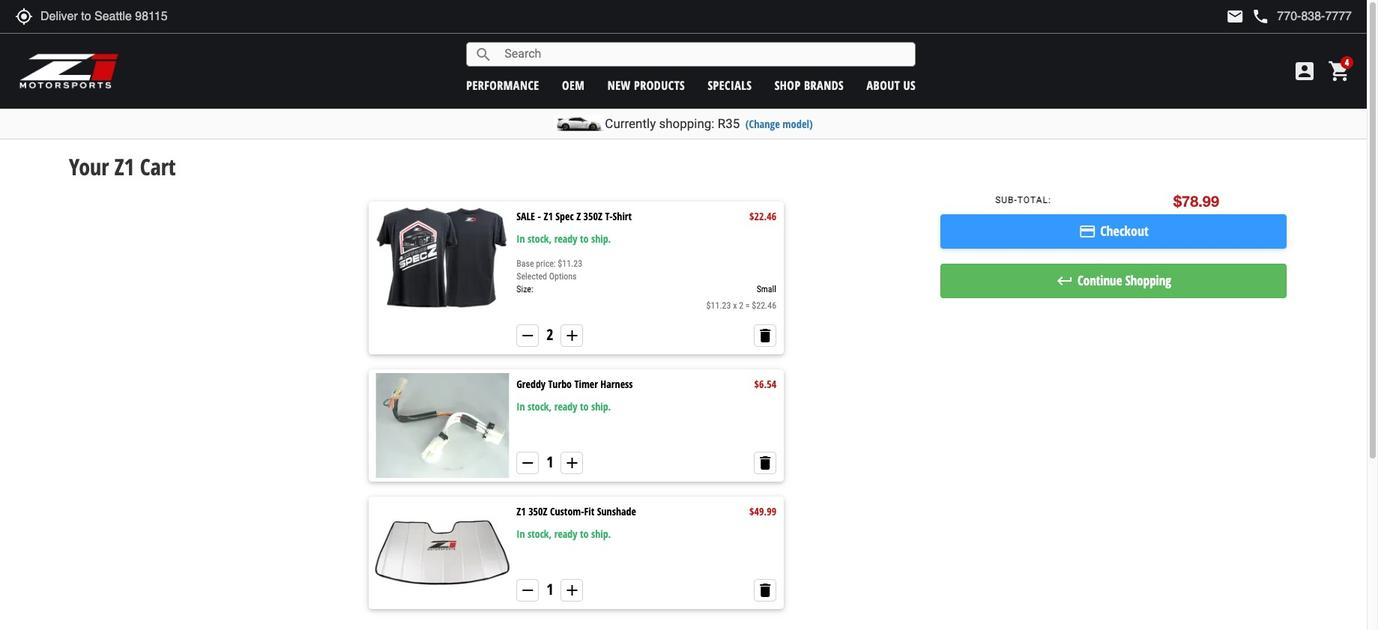 Task type: describe. For each thing, give the bounding box(es) containing it.
custom-
[[550, 505, 585, 519]]

sunshade
[[597, 505, 637, 519]]

shop brands
[[775, 77, 844, 93]]

payment
[[1079, 223, 1097, 241]]

ship. for harness
[[592, 399, 611, 414]]

in for z1
[[517, 527, 525, 541]]

ready for z1
[[555, 232, 578, 246]]

1 horizontal spatial 2
[[739, 301, 744, 311]]

1 delete from the top
[[757, 327, 775, 345]]

mail phone
[[1227, 7, 1270, 25]]

your z1 cart
[[69, 151, 176, 182]]

greddy turbo timer harness image
[[373, 373, 513, 478]]

shopping_cart link
[[1325, 59, 1353, 83]]

z1 motorsports logo image
[[19, 52, 120, 90]]

delete for $6.54
[[757, 454, 775, 472]]

base
[[517, 259, 534, 269]]

in for sale
[[517, 232, 525, 246]]

in stock, ready to ship. for z1
[[517, 232, 611, 246]]

small
[[757, 284, 777, 295]]

continue
[[1078, 272, 1123, 289]]

z1 350z custom-fit sunshade link
[[517, 505, 637, 520]]

keyboard_return
[[1056, 272, 1074, 290]]

cart
[[140, 151, 176, 182]]

search
[[475, 45, 493, 63]]

1 for 350z
[[547, 580, 554, 600]]

products
[[634, 77, 685, 93]]

1 remove from the top
[[519, 327, 537, 345]]

phone link
[[1252, 7, 1353, 25]]

shopping_cart
[[1329, 59, 1353, 83]]

greddy
[[517, 377, 546, 391]]

model)
[[783, 117, 813, 131]]

1 for turbo
[[547, 452, 554, 472]]

$6.54
[[755, 377, 777, 391]]

1 vertical spatial 2
[[547, 324, 554, 345]]

performance link
[[467, 77, 540, 93]]

r35
[[718, 116, 740, 131]]

ready for custom-
[[555, 527, 578, 541]]

delete for $49.99
[[757, 582, 775, 600]]

ship. for fit
[[592, 527, 611, 541]]

shirt
[[613, 209, 632, 223]]

checkout
[[1101, 222, 1149, 240]]

my_location
[[15, 7, 33, 25]]

keyboard_return continue shopping
[[1056, 272, 1172, 290]]

(change model) link
[[746, 117, 813, 131]]

sub-total:
[[996, 195, 1052, 205]]

currently shopping: r35 (change model)
[[605, 116, 813, 131]]

1 horizontal spatial $11.23
[[707, 301, 731, 311]]

total:
[[1018, 195, 1052, 205]]

shop
[[775, 77, 801, 93]]

payment checkout
[[1079, 222, 1149, 241]]

shop brands link
[[775, 77, 844, 93]]

0 horizontal spatial 350z
[[529, 505, 548, 519]]

sale - z1 spec z 350z t-shirt image
[[373, 205, 513, 311]]

1 horizontal spatial 350z
[[584, 209, 603, 223]]

in stock, ready to ship. for timer
[[517, 399, 611, 414]]

1 add from the top
[[563, 327, 581, 345]]

performance
[[467, 77, 540, 93]]

new products
[[608, 77, 685, 93]]

remove for greddy
[[519, 454, 537, 472]]

spec
[[556, 209, 574, 223]]

harness
[[601, 377, 633, 391]]

z1 350z custom-fit sunshade image
[[373, 501, 513, 606]]

new products link
[[608, 77, 685, 93]]

shopping
[[1126, 272, 1172, 289]]

about
[[867, 77, 901, 93]]



Task type: vqa. For each thing, say whether or not it's contained in the screenshot.
the middle Z1
yes



Task type: locate. For each thing, give the bounding box(es) containing it.
0 horizontal spatial 2
[[547, 324, 554, 345]]

stock,
[[528, 232, 552, 246], [528, 399, 552, 414], [528, 527, 552, 541]]

add
[[563, 327, 581, 345], [563, 454, 581, 472], [563, 582, 581, 600]]

$11.23 x 2 = $22.46
[[707, 301, 777, 311]]

stock, for turbo
[[528, 399, 552, 414]]

0 vertical spatial ship.
[[592, 232, 611, 246]]

0 vertical spatial delete
[[757, 327, 775, 345]]

z1 left custom- on the bottom of page
[[517, 505, 526, 519]]

$11.23
[[558, 259, 583, 269], [707, 301, 731, 311]]

z
[[577, 209, 581, 223]]

in stock, ready to ship. down 'spec'
[[517, 232, 611, 246]]

1 vertical spatial add
[[563, 454, 581, 472]]

3 in from the top
[[517, 527, 525, 541]]

account_box
[[1293, 59, 1317, 83]]

x
[[733, 301, 737, 311]]

new
[[608, 77, 631, 93]]

3 to from the top
[[580, 527, 589, 541]]

0 horizontal spatial $11.23
[[558, 259, 583, 269]]

to down "timer"
[[580, 399, 589, 414]]

350z right z
[[584, 209, 603, 223]]

$22.46
[[750, 209, 777, 223], [752, 301, 777, 311]]

to down fit
[[580, 527, 589, 541]]

specials link
[[708, 77, 752, 93]]

add for timer
[[563, 454, 581, 472]]

-
[[538, 209, 541, 223]]

1 vertical spatial ready
[[555, 399, 578, 414]]

$11.23 left x
[[707, 301, 731, 311]]

1 in from the top
[[517, 232, 525, 246]]

1 vertical spatial ship.
[[592, 399, 611, 414]]

delete
[[757, 327, 775, 345], [757, 454, 775, 472], [757, 582, 775, 600]]

2 vertical spatial in
[[517, 527, 525, 541]]

1 vertical spatial z1
[[544, 209, 553, 223]]

0 vertical spatial 1
[[547, 452, 554, 472]]

oem link
[[562, 77, 585, 93]]

3 add from the top
[[563, 582, 581, 600]]

(change
[[746, 117, 780, 131]]

1 stock, from the top
[[528, 232, 552, 246]]

to for fit
[[580, 527, 589, 541]]

menu containing 2
[[361, 187, 792, 625]]

2 vertical spatial remove
[[519, 582, 537, 600]]

turbo
[[549, 377, 572, 391]]

0 vertical spatial ready
[[555, 232, 578, 246]]

to for spec
[[580, 232, 589, 246]]

2 vertical spatial to
[[580, 527, 589, 541]]

2 stock, from the top
[[528, 399, 552, 414]]

about us link
[[867, 77, 916, 93]]

0 vertical spatial $22.46
[[750, 209, 777, 223]]

remove
[[519, 327, 537, 345], [519, 454, 537, 472], [519, 582, 537, 600]]

in down greddy
[[517, 399, 525, 414]]

3 delete from the top
[[757, 582, 775, 600]]

account_box link
[[1290, 59, 1321, 83]]

3 in stock, ready to ship. from the top
[[517, 527, 611, 541]]

size:
[[517, 284, 534, 295]]

remove for z1
[[519, 582, 537, 600]]

3 stock, from the top
[[528, 527, 552, 541]]

2 vertical spatial delete
[[757, 582, 775, 600]]

2 vertical spatial ship.
[[592, 527, 611, 541]]

2 vertical spatial add
[[563, 582, 581, 600]]

fit
[[585, 505, 595, 519]]

$11.23 inside base price: $11.23 selected options
[[558, 259, 583, 269]]

$49.99
[[750, 505, 777, 519]]

base price: $11.23 selected options
[[517, 259, 583, 282]]

in stock, ready to ship. for custom-
[[517, 527, 611, 541]]

0 vertical spatial z1
[[115, 151, 135, 182]]

1 ship. from the top
[[592, 232, 611, 246]]

0 vertical spatial in stock, ready to ship.
[[517, 232, 611, 246]]

1 vertical spatial in
[[517, 399, 525, 414]]

1 horizontal spatial z1
[[517, 505, 526, 519]]

mail
[[1227, 7, 1245, 25]]

0 vertical spatial in
[[517, 232, 525, 246]]

0 vertical spatial stock,
[[528, 232, 552, 246]]

0 vertical spatial add
[[563, 327, 581, 345]]

2 up turbo
[[547, 324, 554, 345]]

stock, down custom- on the bottom of page
[[528, 527, 552, 541]]

z1 right -
[[544, 209, 553, 223]]

3 ready from the top
[[555, 527, 578, 541]]

menu
[[361, 187, 792, 625]]

specials
[[708, 77, 752, 93]]

2 vertical spatial stock,
[[528, 527, 552, 541]]

ready down custom- on the bottom of page
[[555, 527, 578, 541]]

2 add from the top
[[563, 454, 581, 472]]

z1 350z custom-fit sunshade
[[517, 505, 637, 519]]

0 vertical spatial remove
[[519, 327, 537, 345]]

sale - z1 spec z 350z t-shirt
[[517, 209, 632, 223]]

2 to from the top
[[580, 399, 589, 414]]

ship. for spec
[[592, 232, 611, 246]]

2 ship. from the top
[[592, 399, 611, 414]]

ship. down fit
[[592, 527, 611, 541]]

selected
[[517, 272, 547, 282]]

$22.46 right =
[[752, 301, 777, 311]]

2 vertical spatial ready
[[555, 527, 578, 541]]

sale - z1 spec z 350z t-shirt link
[[517, 209, 632, 224]]

us
[[904, 77, 916, 93]]

1 vertical spatial stock,
[[528, 399, 552, 414]]

t-
[[605, 209, 613, 223]]

0 vertical spatial 2
[[739, 301, 744, 311]]

add for custom-
[[563, 582, 581, 600]]

in down z1 350z custom-fit sunshade link
[[517, 527, 525, 541]]

ship.
[[592, 232, 611, 246], [592, 399, 611, 414], [592, 527, 611, 541]]

Search search field
[[493, 43, 916, 66]]

=
[[746, 301, 750, 311]]

to down z
[[580, 232, 589, 246]]

ready for timer
[[555, 399, 578, 414]]

mail link
[[1227, 7, 1245, 25]]

currently
[[605, 116, 656, 131]]

1 vertical spatial $11.23
[[707, 301, 731, 311]]

2 horizontal spatial z1
[[544, 209, 553, 223]]

$11.23 up options
[[558, 259, 583, 269]]

phone
[[1252, 7, 1270, 25]]

price:
[[536, 259, 556, 269]]

ship. down "timer"
[[592, 399, 611, 414]]

2 1 from the top
[[547, 580, 554, 600]]

1 vertical spatial 350z
[[529, 505, 548, 519]]

in stock, ready to ship.
[[517, 232, 611, 246], [517, 399, 611, 414], [517, 527, 611, 541]]

1 vertical spatial in stock, ready to ship.
[[517, 399, 611, 414]]

1 vertical spatial delete
[[757, 454, 775, 472]]

in stock, ready to ship. down custom- on the bottom of page
[[517, 527, 611, 541]]

0 vertical spatial $11.23
[[558, 259, 583, 269]]

2 remove from the top
[[519, 454, 537, 472]]

to for harness
[[580, 399, 589, 414]]

ready down 'spec'
[[555, 232, 578, 246]]

1 to from the top
[[580, 232, 589, 246]]

3 remove from the top
[[519, 582, 537, 600]]

2 in from the top
[[517, 399, 525, 414]]

1 ready from the top
[[555, 232, 578, 246]]

your
[[69, 151, 109, 182]]

2 in stock, ready to ship. from the top
[[517, 399, 611, 414]]

sub-
[[996, 195, 1018, 205]]

1 vertical spatial remove
[[519, 454, 537, 472]]

greddy turbo timer harness
[[517, 377, 633, 391]]

3 ship. from the top
[[592, 527, 611, 541]]

to
[[580, 232, 589, 246], [580, 399, 589, 414], [580, 527, 589, 541]]

1
[[547, 452, 554, 472], [547, 580, 554, 600]]

about us
[[867, 77, 916, 93]]

1 vertical spatial 1
[[547, 580, 554, 600]]

sale
[[517, 209, 535, 223]]

2 right x
[[739, 301, 744, 311]]

2 ready from the top
[[555, 399, 578, 414]]

ship. down t-
[[592, 232, 611, 246]]

ready
[[555, 232, 578, 246], [555, 399, 578, 414], [555, 527, 578, 541]]

2 delete from the top
[[757, 454, 775, 472]]

stock, down greddy
[[528, 399, 552, 414]]

1 vertical spatial $22.46
[[752, 301, 777, 311]]

1 in stock, ready to ship. from the top
[[517, 232, 611, 246]]

stock, down -
[[528, 232, 552, 246]]

350z
[[584, 209, 603, 223], [529, 505, 548, 519]]

0 vertical spatial to
[[580, 232, 589, 246]]

$22.46 up small
[[750, 209, 777, 223]]

0 horizontal spatial z1
[[115, 151, 135, 182]]

in
[[517, 232, 525, 246], [517, 399, 525, 414], [517, 527, 525, 541]]

brands
[[805, 77, 844, 93]]

1 vertical spatial to
[[580, 399, 589, 414]]

2
[[739, 301, 744, 311], [547, 324, 554, 345]]

shopping:
[[659, 116, 715, 131]]

options
[[549, 272, 577, 282]]

oem
[[562, 77, 585, 93]]

350z left custom- on the bottom of page
[[529, 505, 548, 519]]

in stock, ready to ship. down turbo
[[517, 399, 611, 414]]

2 vertical spatial z1
[[517, 505, 526, 519]]

2 vertical spatial in stock, ready to ship.
[[517, 527, 611, 541]]

stock, for -
[[528, 232, 552, 246]]

1 1 from the top
[[547, 452, 554, 472]]

ready down turbo
[[555, 399, 578, 414]]

0 vertical spatial 350z
[[584, 209, 603, 223]]

z1
[[115, 151, 135, 182], [544, 209, 553, 223], [517, 505, 526, 519]]

in for greddy
[[517, 399, 525, 414]]

z1 left cart
[[115, 151, 135, 182]]

greddy turbo timer harness link
[[517, 377, 633, 392]]

in down sale
[[517, 232, 525, 246]]

stock, for 350z
[[528, 527, 552, 541]]

timer
[[575, 377, 598, 391]]



